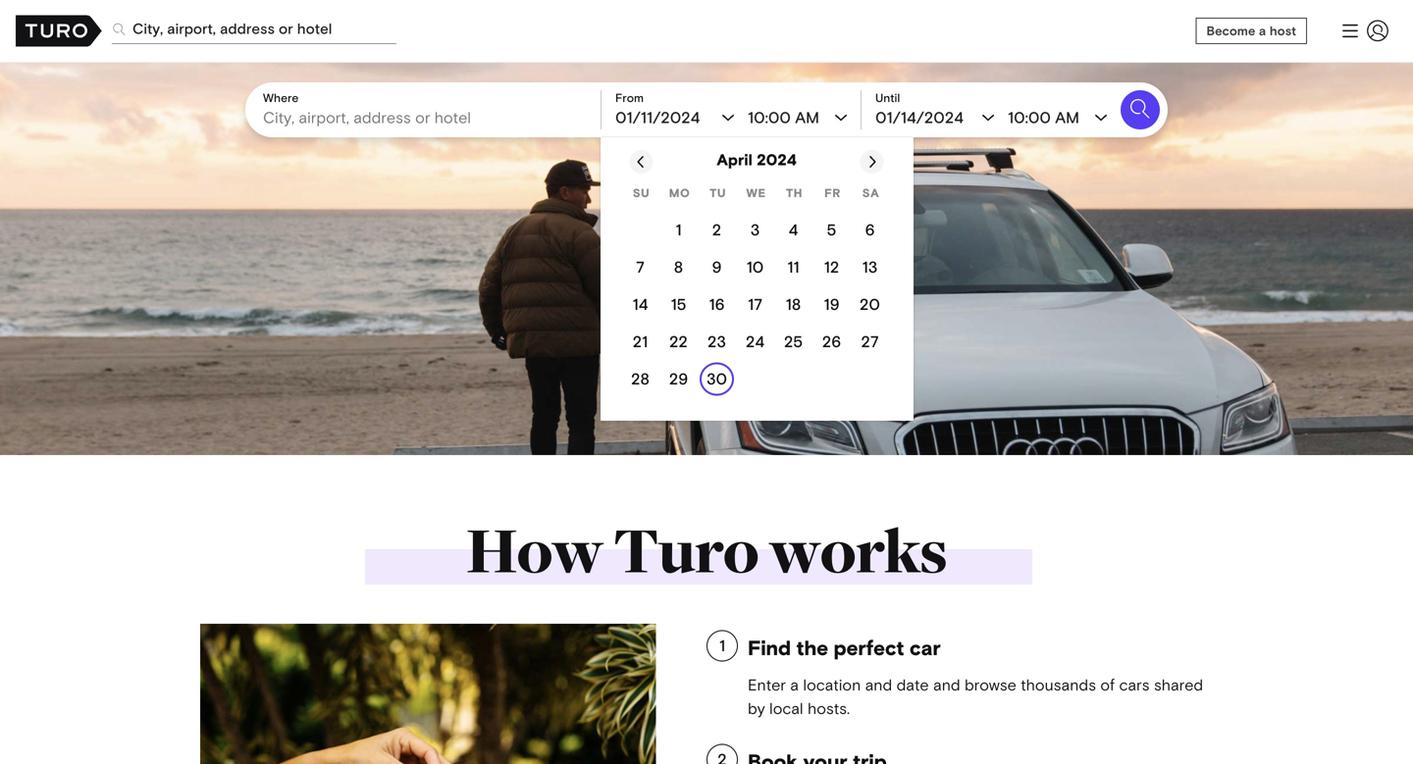 Task type: locate. For each thing, give the bounding box(es) containing it.
calendar application
[[601, 137, 1413, 436]]

perfect
[[834, 636, 904, 660]]

5 button
[[814, 212, 852, 249]]

cars
[[1119, 676, 1150, 694]]

car
[[910, 636, 941, 660]]

4
[[789, 221, 798, 239]]

7 button
[[623, 249, 661, 286]]

become
[[1207, 24, 1256, 38]]

28
[[631, 370, 650, 388]]

11
[[788, 258, 799, 276]]

date
[[897, 676, 929, 694]]

11 button
[[776, 249, 814, 286]]

None field
[[112, 0, 1184, 59], [263, 106, 591, 130], [112, 0, 1184, 59], [263, 106, 591, 130]]

until
[[875, 91, 900, 105]]

18
[[786, 295, 801, 314]]

and left date
[[865, 676, 892, 694]]

31 button
[[623, 398, 661, 435]]

host
[[1270, 24, 1297, 38]]

25
[[784, 333, 803, 351]]

a up local
[[790, 676, 799, 694]]

a
[[1259, 24, 1266, 38], [790, 676, 799, 694]]

where
[[263, 91, 299, 105]]

1 vertical spatial a
[[790, 676, 799, 694]]

thousands
[[1021, 676, 1096, 694]]

sa
[[862, 186, 880, 200]]

a inside enter a location and date and browse thousands of cars shared by local hosts.
[[790, 676, 799, 694]]

23 button
[[699, 323, 738, 361]]

27
[[861, 333, 879, 351]]

31
[[633, 407, 648, 425]]

a left 'host' at the top
[[1259, 24, 1266, 38]]

1 horizontal spatial and
[[933, 676, 960, 694]]

6 button
[[852, 212, 891, 249]]

13
[[862, 258, 878, 276]]

19
[[824, 295, 840, 314]]

fr
[[825, 186, 841, 200]]

from
[[615, 91, 644, 105]]

a for become
[[1259, 24, 1266, 38]]

by
[[748, 700, 765, 718]]

21 button
[[623, 323, 661, 361]]

a for enter
[[790, 676, 799, 694]]

local
[[769, 700, 803, 718]]

works
[[770, 507, 947, 592]]

and
[[865, 676, 892, 694], [933, 676, 960, 694]]

cookie consent banner dialog
[[16, 498, 330, 749]]

3 button
[[738, 212, 776, 249]]

location
[[803, 676, 861, 694]]

move forward to switch to the next month image
[[864, 154, 880, 170]]

move backward to switch to the previous month image
[[634, 154, 649, 170]]

0 vertical spatial a
[[1259, 24, 1266, 38]]

how turo works
[[466, 507, 947, 592]]

0 vertical spatial city, airport, address or hotel field
[[112, 15, 397, 44]]

1 horizontal spatial a
[[1259, 24, 1266, 38]]

0 horizontal spatial and
[[865, 676, 892, 694]]

and right date
[[933, 676, 960, 694]]

1 button
[[661, 212, 699, 249]]

01/11/2024
[[615, 108, 700, 127]]

0 horizontal spatial a
[[790, 676, 799, 694]]

28 button
[[623, 361, 661, 398]]

City, airport, address or hotel field
[[112, 15, 397, 44], [263, 106, 591, 130]]

7
[[636, 258, 645, 276]]

20 button
[[852, 286, 891, 323]]

25 button
[[776, 323, 814, 361]]

29 button
[[661, 361, 699, 398]]

hosts.
[[808, 700, 850, 718]]

browse
[[965, 676, 1017, 694]]



Task type: describe. For each thing, give the bounding box(es) containing it.
turo host handing keys to guest image
[[200, 624, 656, 765]]

6
[[865, 221, 875, 239]]

we
[[746, 186, 766, 200]]

10 button
[[738, 249, 776, 286]]

16 button
[[699, 286, 738, 323]]

su
[[633, 186, 650, 200]]

8
[[674, 258, 683, 276]]

enter
[[748, 676, 786, 694]]

2 and from the left
[[933, 676, 960, 694]]

30 button
[[699, 361, 738, 398]]

4 button
[[776, 212, 814, 249]]

8 button
[[661, 249, 699, 286]]

2
[[712, 221, 722, 239]]

12
[[824, 258, 839, 276]]

turo image
[[16, 15, 102, 47]]

10
[[747, 258, 764, 276]]

17 button
[[738, 286, 776, 323]]

21
[[633, 333, 648, 351]]

1 vertical spatial city, airport, address or hotel field
[[263, 106, 591, 130]]

menu element
[[1331, 11, 1398, 51]]

17
[[748, 295, 762, 314]]

14
[[633, 295, 648, 314]]

find the perfect car
[[748, 636, 941, 660]]

1
[[676, 221, 682, 239]]

20
[[860, 295, 880, 314]]

18 button
[[776, 286, 814, 323]]

the
[[796, 636, 828, 660]]

16
[[709, 295, 725, 314]]

15
[[671, 295, 686, 314]]

01/14/2024
[[875, 108, 964, 127]]

2 button
[[699, 212, 738, 249]]

24 button
[[738, 323, 776, 361]]

14 button
[[623, 286, 661, 323]]

9 button
[[699, 249, 738, 286]]

12 button
[[814, 249, 852, 286]]

29
[[669, 370, 688, 388]]

22
[[669, 333, 688, 351]]

th
[[786, 186, 803, 200]]

how
[[466, 507, 603, 592]]

13 button
[[852, 249, 891, 286]]

26
[[822, 333, 841, 351]]

23
[[708, 333, 726, 351]]

3
[[751, 221, 760, 239]]

24
[[746, 333, 765, 351]]

15 button
[[661, 286, 699, 323]]

22 button
[[661, 323, 699, 361]]

1 and from the left
[[865, 676, 892, 694]]

mo
[[669, 186, 690, 200]]

find
[[748, 636, 791, 660]]

19 button
[[814, 286, 852, 323]]

of
[[1101, 676, 1115, 694]]

9
[[712, 258, 722, 276]]

30
[[707, 370, 727, 388]]

26 button
[[814, 323, 852, 361]]

27 button
[[852, 323, 891, 361]]

enter a location and date and browse thousands of cars shared by local hosts.
[[748, 676, 1203, 718]]

become a host
[[1207, 24, 1297, 38]]

shared
[[1154, 676, 1203, 694]]

turo
[[614, 507, 759, 592]]

5
[[827, 221, 837, 239]]

tu
[[710, 186, 726, 200]]

become a host link
[[1196, 18, 1307, 44]]



Task type: vqa. For each thing, say whether or not it's contained in the screenshot.


